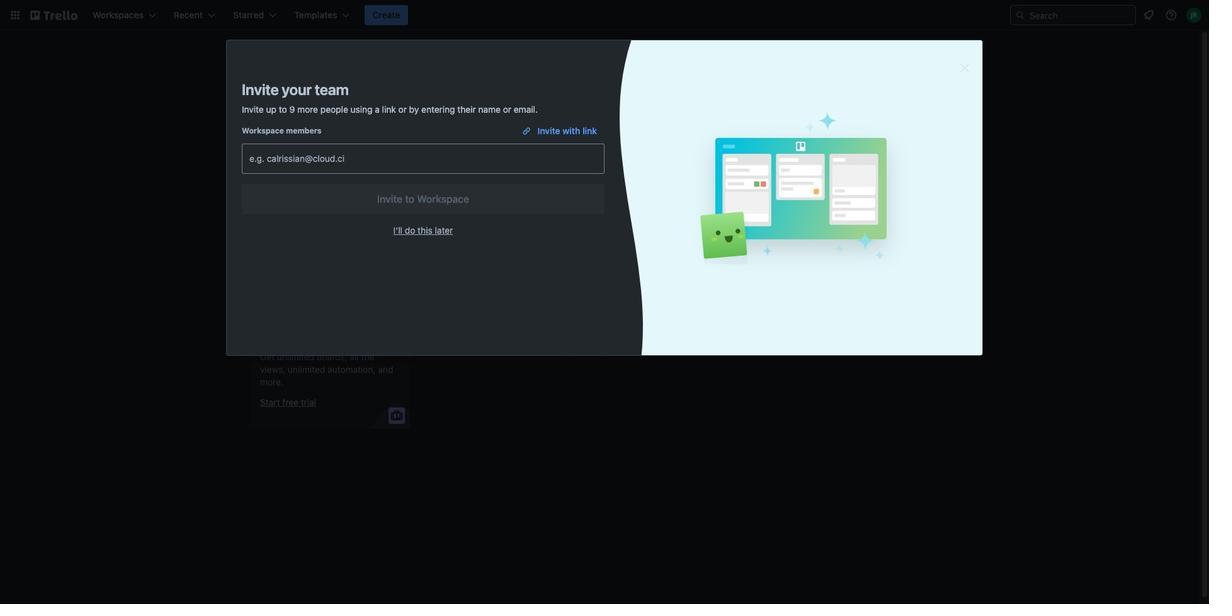 Task type: describe. For each thing, give the bounding box(es) containing it.
e.g. calrissian@cloud.ci text field
[[249, 147, 597, 170]]

template board image
[[254, 84, 270, 100]]

open information menu image
[[1165, 9, 1178, 21]]

search image
[[1015, 10, 1026, 20]]



Task type: locate. For each thing, give the bounding box(es) containing it.
home image
[[254, 110, 270, 125]]

jacob rogers (jacobrogers65) image
[[1187, 8, 1202, 23]]

0 notifications image
[[1141, 8, 1157, 23]]

Search field
[[1026, 6, 1136, 24]]

primary element
[[0, 0, 1209, 30]]



Task type: vqa. For each thing, say whether or not it's contained in the screenshot.
sm icon to the right
no



